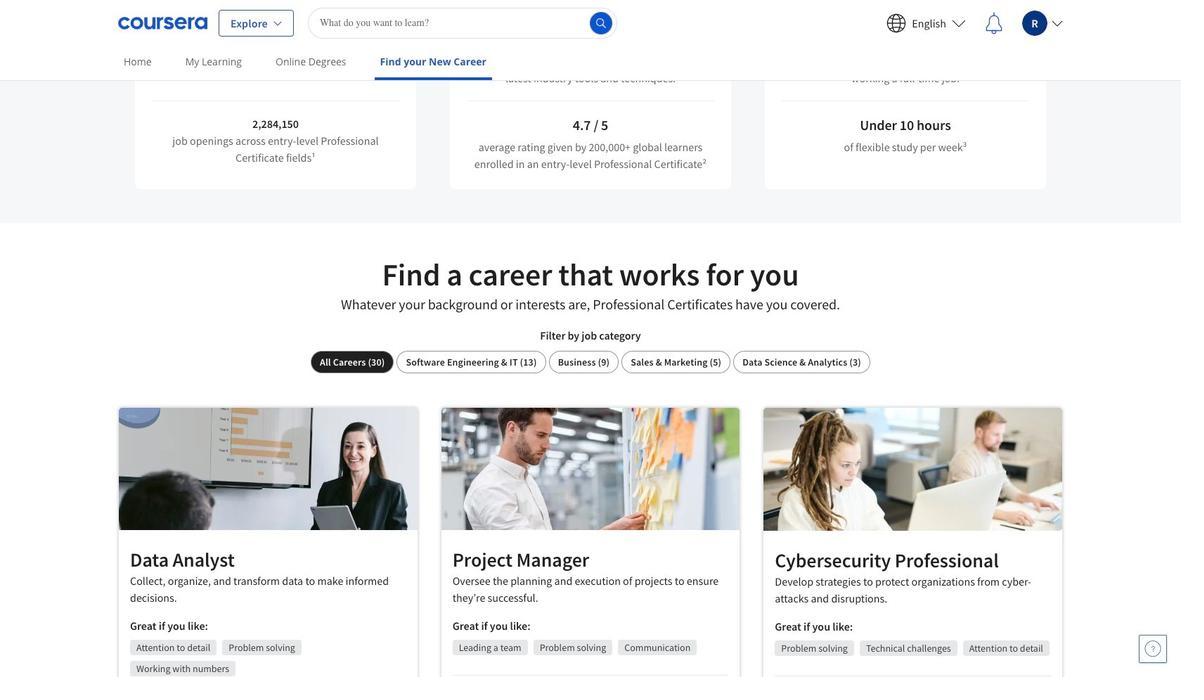Task type: describe. For each thing, give the bounding box(es) containing it.
What do you want to learn? text field
[[308, 7, 617, 38]]

project manager image
[[441, 408, 740, 530]]

help center image
[[1145, 641, 1161, 657]]

data analyst image
[[119, 408, 417, 530]]

cybersecurity analyst image
[[764, 408, 1062, 531]]



Task type: vqa. For each thing, say whether or not it's contained in the screenshot.
dialog
no



Task type: locate. For each thing, give the bounding box(es) containing it.
None button
[[311, 351, 394, 373], [397, 351, 546, 373], [549, 351, 619, 373], [622, 351, 731, 373], [733, 351, 870, 373], [311, 351, 394, 373], [397, 351, 546, 373], [549, 351, 619, 373], [622, 351, 731, 373], [733, 351, 870, 373]]

option group
[[311, 351, 870, 373]]

coursera image
[[118, 12, 207, 34]]

None search field
[[308, 7, 617, 38]]



